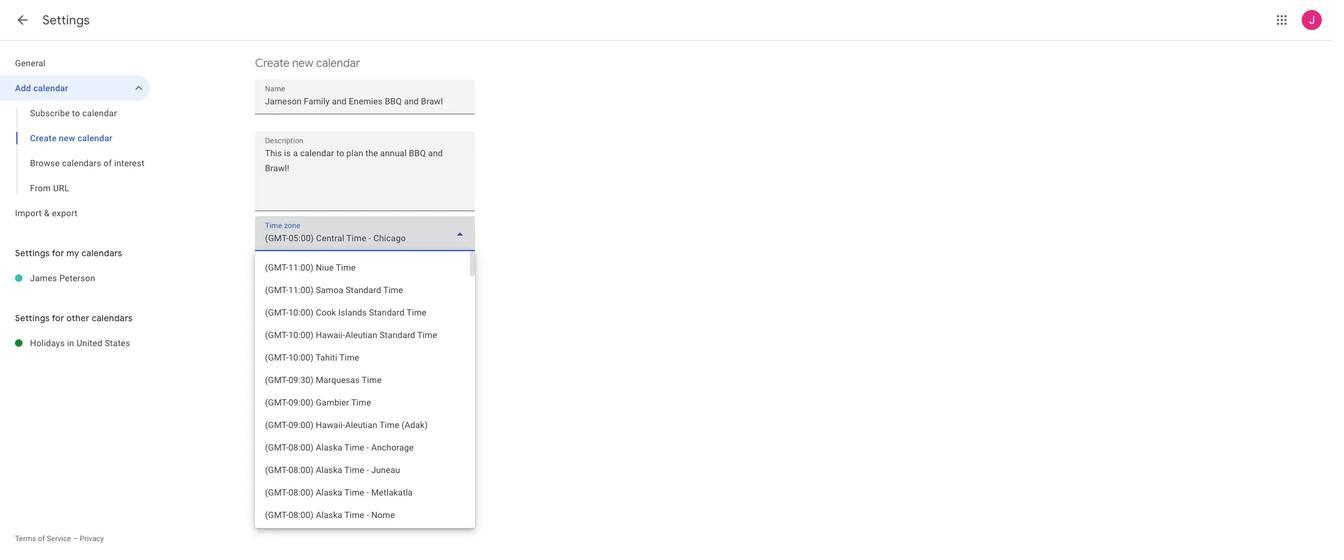 Task type: locate. For each thing, give the bounding box(es) containing it.
create inside create calendar button
[[270, 307, 298, 318]]

2 for from the top
[[52, 313, 64, 324]]

calendars
[[62, 158, 101, 168], [81, 248, 122, 259], [92, 313, 133, 324]]

0 horizontal spatial create new calendar
[[30, 133, 112, 143]]

settings up james
[[15, 248, 50, 259]]

0 horizontal spatial of
[[38, 535, 45, 543]]

to
[[72, 108, 80, 118]]

1 horizontal spatial new
[[292, 56, 314, 70]]

group
[[0, 101, 150, 201]]

new
[[292, 56, 314, 70], [59, 133, 75, 143]]

of left interest
[[104, 158, 112, 168]]

0 vertical spatial create new calendar
[[255, 56, 360, 70]]

peterson
[[59, 273, 95, 283]]

terms of service link
[[15, 535, 71, 543]]

time zone list box
[[255, 251, 470, 548]]

(gmt minus 11:00)samoa standard time option
[[255, 279, 470, 301]]

of
[[104, 158, 112, 168], [38, 535, 45, 543]]

calendar
[[316, 56, 360, 70], [33, 83, 68, 93], [82, 108, 117, 118], [78, 133, 112, 143], [301, 307, 337, 318]]

None field
[[255, 216, 475, 251]]

add calendar
[[15, 83, 68, 93]]

holidays in united states
[[30, 338, 130, 348]]

for left my
[[52, 248, 64, 259]]

james peterson tree item
[[0, 266, 150, 291]]

tree
[[0, 51, 150, 226]]

2 vertical spatial calendars
[[92, 313, 133, 324]]

create
[[255, 56, 290, 70], [30, 133, 57, 143], [270, 307, 298, 318]]

2 vertical spatial settings
[[15, 313, 50, 324]]

1 vertical spatial calendars
[[81, 248, 122, 259]]

of right "terms"
[[38, 535, 45, 543]]

(gmt minus 08:00)alaska time - metlakatla option
[[255, 482, 470, 504]]

go back image
[[15, 13, 30, 28]]

settings up holidays
[[15, 313, 50, 324]]

1 horizontal spatial of
[[104, 158, 112, 168]]

1 horizontal spatial create new calendar
[[255, 56, 360, 70]]

create new calendar
[[255, 56, 360, 70], [30, 133, 112, 143]]

1 vertical spatial settings
[[15, 248, 50, 259]]

url
[[53, 183, 69, 193]]

(gmt minus 10:00)hawaii-aleutian standard time option
[[255, 324, 470, 346]]

holidays in united states tree item
[[0, 331, 150, 356]]

–
[[73, 535, 78, 543]]

0 vertical spatial calendars
[[62, 158, 101, 168]]

other
[[66, 313, 90, 324]]

settings for settings
[[43, 13, 90, 28]]

export
[[52, 208, 78, 218]]

create calendar button
[[255, 301, 352, 324]]

&
[[44, 208, 50, 218]]

for
[[52, 248, 64, 259], [52, 313, 64, 324]]

settings for settings for other calendars
[[15, 313, 50, 324]]

privacy link
[[80, 535, 104, 543]]

None text field
[[265, 93, 465, 110], [255, 146, 475, 206], [265, 270, 465, 287], [265, 93, 465, 110], [255, 146, 475, 206], [265, 270, 465, 287]]

2 vertical spatial create
[[270, 307, 298, 318]]

add
[[15, 83, 31, 93]]

calendars inside 'tree'
[[62, 158, 101, 168]]

settings
[[43, 13, 90, 28], [15, 248, 50, 259], [15, 313, 50, 324]]

1 vertical spatial create new calendar
[[30, 133, 112, 143]]

1 vertical spatial create
[[30, 133, 57, 143]]

interest
[[114, 158, 145, 168]]

settings right go back icon
[[43, 13, 90, 28]]

holidays in united states link
[[30, 331, 150, 356]]

terms of service – privacy
[[15, 535, 104, 543]]

0 vertical spatial settings
[[43, 13, 90, 28]]

0 horizontal spatial new
[[59, 133, 75, 143]]

settings heading
[[43, 13, 90, 28]]

0 vertical spatial for
[[52, 248, 64, 259]]

calendars up the states at the bottom
[[92, 313, 133, 324]]

my
[[66, 248, 79, 259]]

calendars right my
[[81, 248, 122, 259]]

(gmt minus 08:00)alaska time - juneau option
[[255, 459, 470, 482]]

import & export
[[15, 208, 78, 218]]

0 vertical spatial of
[[104, 158, 112, 168]]

group containing subscribe to calendar
[[0, 101, 150, 201]]

1 vertical spatial new
[[59, 133, 75, 143]]

settings for settings for my calendars
[[15, 248, 50, 259]]

1 vertical spatial for
[[52, 313, 64, 324]]

calendars up url
[[62, 158, 101, 168]]

1 for from the top
[[52, 248, 64, 259]]

james
[[30, 273, 57, 283]]

create new calendar inside group
[[30, 133, 112, 143]]

browse
[[30, 158, 60, 168]]

united
[[77, 338, 102, 348]]

for left other
[[52, 313, 64, 324]]

states
[[105, 338, 130, 348]]

for for other
[[52, 313, 64, 324]]

(gmt minus 10:00)cook islands standard time option
[[255, 301, 470, 324]]



Task type: vqa. For each thing, say whether or not it's contained in the screenshot.
the right '12'
no



Task type: describe. For each thing, give the bounding box(es) containing it.
calendar inside tree item
[[33, 83, 68, 93]]

create calendar
[[270, 307, 337, 318]]

from url
[[30, 183, 69, 193]]

(gmt minus 09:00)gambier time option
[[255, 391, 470, 414]]

of inside group
[[104, 158, 112, 168]]

service
[[47, 535, 71, 543]]

(gmt minus 10:00)tahiti time option
[[255, 346, 470, 369]]

for for my
[[52, 248, 64, 259]]

tree containing general
[[0, 51, 150, 226]]

settings for other calendars
[[15, 313, 133, 324]]

(gmt minus 11:00)niue time option
[[255, 256, 470, 279]]

(gmt minus 09:30)marquesas time option
[[255, 369, 470, 391]]

general
[[15, 58, 46, 68]]

privacy
[[80, 535, 104, 543]]

james peterson
[[30, 273, 95, 283]]

new inside 'tree'
[[59, 133, 75, 143]]

from
[[30, 183, 51, 193]]

calendars for other
[[92, 313, 133, 324]]

(gmt minus 08:00)alaska time - anchorage option
[[255, 437, 470, 459]]

holidays
[[30, 338, 65, 348]]

import
[[15, 208, 42, 218]]

(gmt minus 09:00)hawaii-aleutian time (adak) option
[[255, 414, 470, 437]]

calendar inside button
[[301, 307, 337, 318]]

create inside group
[[30, 133, 57, 143]]

calendars for my
[[81, 248, 122, 259]]

1 vertical spatial of
[[38, 535, 45, 543]]

settings for my calendars
[[15, 248, 122, 259]]

(gmt minus 08:00)alaska time - nome option
[[255, 504, 470, 527]]

in
[[67, 338, 74, 348]]

0 vertical spatial new
[[292, 56, 314, 70]]

(gmt minus 08:00)alaska time - sitka option
[[255, 527, 470, 548]]

subscribe to calendar
[[30, 108, 117, 118]]

browse calendars of interest
[[30, 158, 145, 168]]

subscribe
[[30, 108, 70, 118]]

add calendar tree item
[[0, 76, 150, 101]]

terms
[[15, 535, 36, 543]]

0 vertical spatial create
[[255, 56, 290, 70]]



